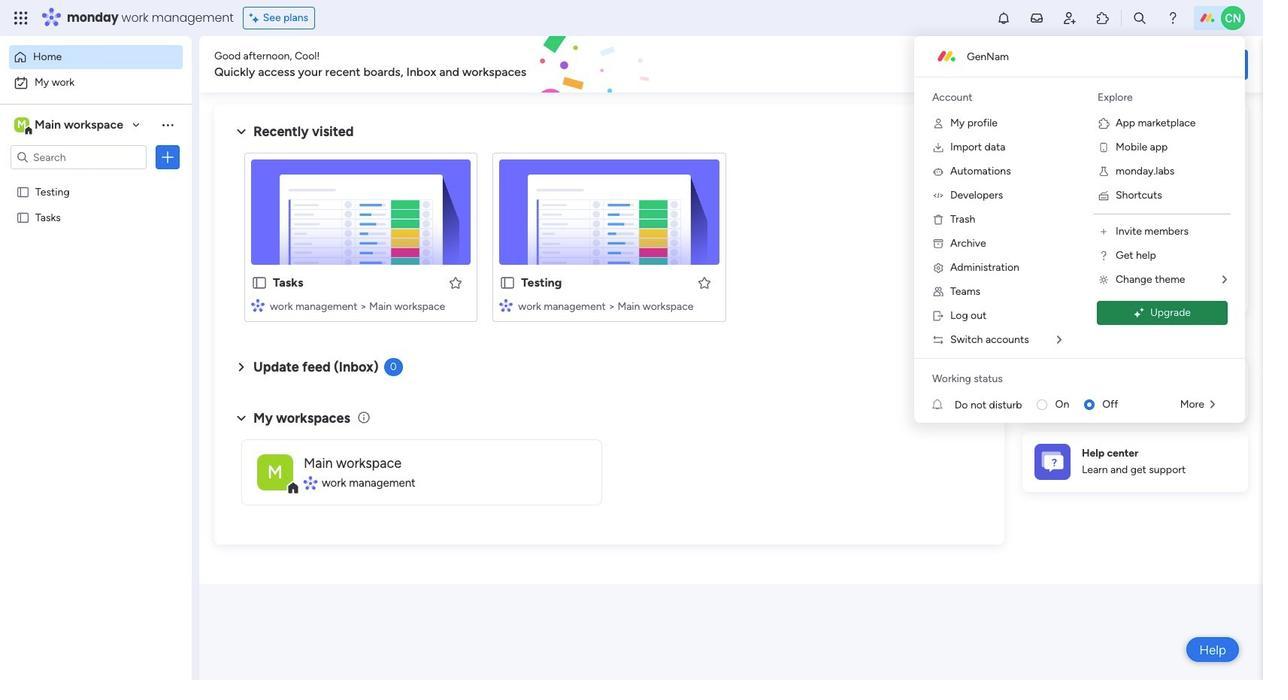 Task type: vqa. For each thing, say whether or not it's contained in the screenshot.
Getting started element
yes



Task type: describe. For each thing, give the bounding box(es) containing it.
Search in workspace field
[[32, 149, 126, 166]]

upgrade stars new image
[[1134, 307, 1145, 319]]

1 add to favorites image from the left
[[449, 275, 464, 290]]

workspace options image
[[160, 117, 175, 132]]

2 add to favorites image from the left
[[697, 275, 712, 290]]

public board image
[[500, 275, 516, 291]]

see plans image
[[250, 10, 263, 26]]

notifications image
[[997, 11, 1012, 26]]

1 vertical spatial public board image
[[16, 210, 30, 224]]

workspace image inside workspace selection element
[[14, 117, 29, 133]]

change theme image
[[1098, 274, 1110, 286]]

invite members image
[[1063, 11, 1078, 26]]

administration image
[[933, 262, 945, 274]]

quick search results list box
[[232, 141, 987, 340]]

help image
[[1166, 11, 1181, 26]]

close recently visited image
[[232, 123, 251, 141]]

trash image
[[933, 214, 945, 226]]

mobile app image
[[1098, 141, 1110, 153]]

help center element
[[1023, 431, 1249, 492]]

v2 surfce notifications image
[[933, 397, 955, 413]]

search everything image
[[1133, 11, 1148, 26]]



Task type: locate. For each thing, give the bounding box(es) containing it.
update feed image
[[1030, 11, 1045, 26]]

teams image
[[933, 286, 945, 298]]

monday marketplace image
[[1096, 11, 1111, 26]]

2 horizontal spatial list arrow image
[[1223, 275, 1228, 285]]

cool name image
[[1222, 6, 1246, 30]]

my profile image
[[933, 117, 945, 129]]

add to favorites image
[[449, 275, 464, 290], [697, 275, 712, 290]]

list arrow image for the "change theme" image
[[1223, 275, 1228, 285]]

0 horizontal spatial add to favorites image
[[449, 275, 464, 290]]

get help image
[[1098, 250, 1110, 262]]

public board image
[[16, 184, 30, 199], [16, 210, 30, 224], [251, 275, 268, 291]]

1 vertical spatial list arrow image
[[1058, 335, 1062, 345]]

shortcuts image
[[1098, 190, 1110, 202]]

developers image
[[933, 190, 945, 202]]

close my workspaces image
[[232, 409, 251, 427]]

2 vertical spatial option
[[0, 178, 192, 181]]

component image
[[500, 298, 513, 312]]

0 horizontal spatial list arrow image
[[1058, 335, 1062, 345]]

workspace image
[[14, 117, 29, 133], [257, 454, 293, 490]]

automations image
[[933, 166, 945, 178]]

1 vertical spatial workspace image
[[257, 454, 293, 490]]

0 vertical spatial option
[[9, 45, 183, 69]]

1 horizontal spatial workspace image
[[257, 454, 293, 490]]

1 vertical spatial option
[[9, 71, 183, 95]]

templates image image
[[1037, 114, 1235, 217]]

options image
[[160, 150, 175, 165]]

select product image
[[14, 11, 29, 26]]

0 element
[[384, 358, 403, 376]]

option
[[9, 45, 183, 69], [9, 71, 183, 95], [0, 178, 192, 181]]

workspace selection element
[[14, 116, 126, 135]]

invite members image
[[1098, 226, 1110, 238]]

0 vertical spatial public board image
[[16, 184, 30, 199]]

monday.labs image
[[1098, 166, 1110, 178]]

getting started element
[[1023, 359, 1249, 419]]

0 vertical spatial workspace image
[[14, 117, 29, 133]]

open update feed (inbox) image
[[232, 358, 251, 376]]

switch accounts image
[[933, 334, 945, 346]]

list arrow image for 'switch accounts' image
[[1058, 335, 1062, 345]]

log out image
[[933, 310, 945, 322]]

0 vertical spatial list arrow image
[[1223, 275, 1228, 285]]

list box
[[0, 176, 192, 433]]

2 vertical spatial public board image
[[251, 275, 268, 291]]

2 vertical spatial list arrow image
[[1211, 399, 1216, 410]]

import data image
[[933, 141, 945, 153]]

0 horizontal spatial workspace image
[[14, 117, 29, 133]]

1 horizontal spatial list arrow image
[[1211, 399, 1216, 410]]

list arrow image
[[1223, 275, 1228, 285], [1058, 335, 1062, 345], [1211, 399, 1216, 410]]

1 horizontal spatial add to favorites image
[[697, 275, 712, 290]]

archive image
[[933, 238, 945, 250]]



